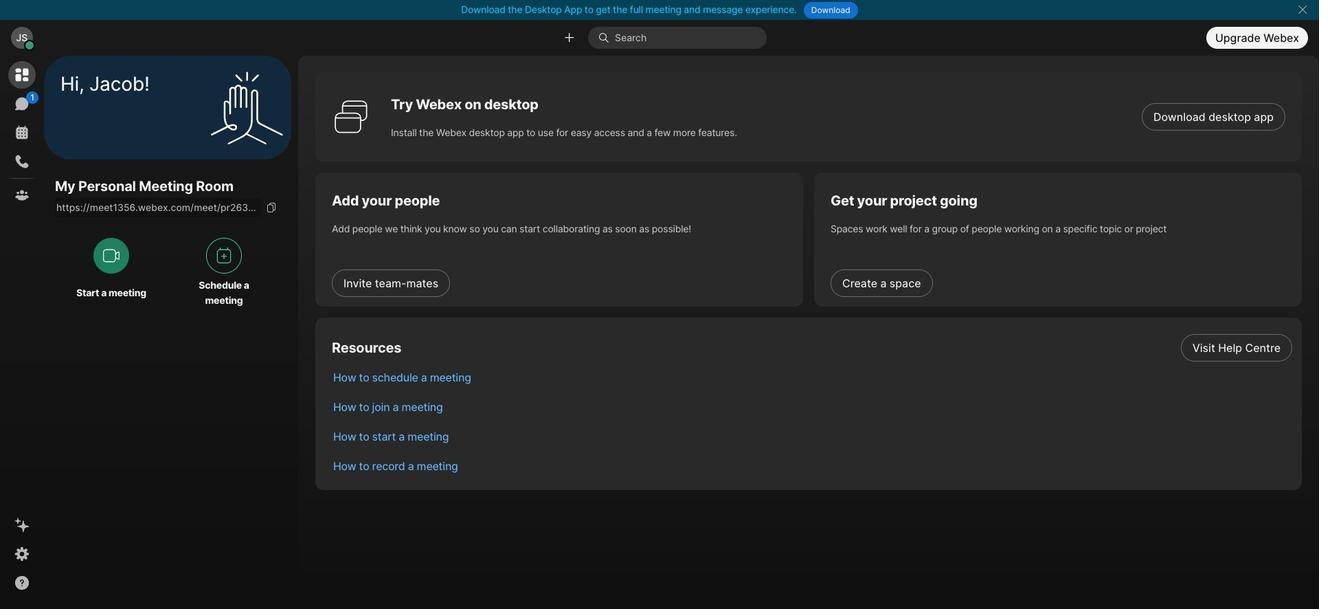 Task type: vqa. For each thing, say whether or not it's contained in the screenshot.
Messaging tab
no



Task type: describe. For each thing, give the bounding box(es) containing it.
5 list item from the top
[[322, 451, 1303, 481]]

webex tab list
[[8, 61, 38, 209]]

1 list item from the top
[[322, 333, 1303, 362]]



Task type: locate. For each thing, give the bounding box(es) containing it.
None text field
[[55, 198, 261, 217]]

3 list item from the top
[[322, 392, 1303, 421]]

navigation
[[0, 56, 44, 609]]

list item
[[322, 333, 1303, 362], [322, 362, 1303, 392], [322, 392, 1303, 421], [322, 421, 1303, 451], [322, 451, 1303, 481]]

cancel_16 image
[[1298, 4, 1309, 15]]

2 list item from the top
[[322, 362, 1303, 392]]

4 list item from the top
[[322, 421, 1303, 451]]

two hands high-fiving image
[[206, 66, 288, 149]]



